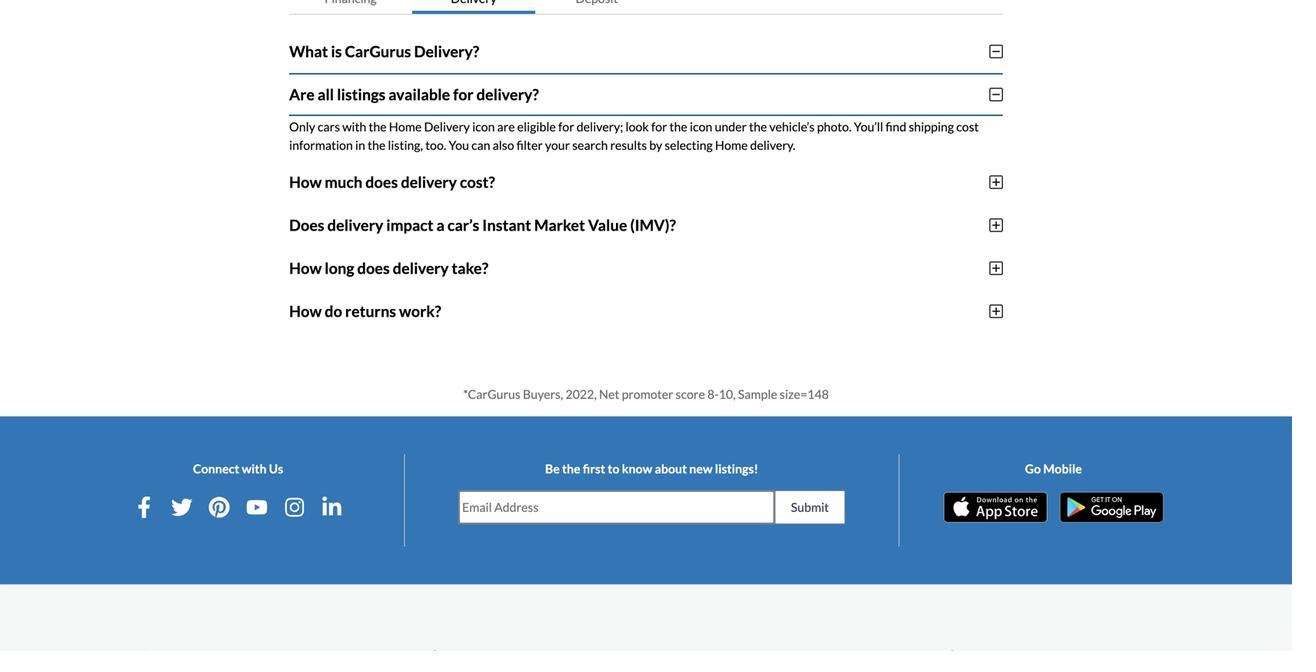 Task type: describe. For each thing, give the bounding box(es) containing it.
find
[[886, 119, 907, 134]]

work?
[[399, 302, 442, 321]]

pinterest image
[[209, 497, 230, 519]]

available
[[389, 85, 450, 104]]

to
[[608, 462, 620, 477]]

minus square image
[[990, 87, 1004, 102]]

photo.
[[818, 119, 852, 134]]

1 tab from the left
[[289, 0, 413, 14]]

how do returns work? button
[[289, 290, 1004, 333]]

the right "in"
[[368, 138, 386, 153]]

go
[[1026, 462, 1042, 477]]

get it on google play image
[[1060, 492, 1164, 523]]

look
[[626, 119, 649, 134]]

is
[[331, 42, 342, 61]]

submit
[[791, 500, 830, 515]]

how for how do returns work?
[[289, 302, 322, 321]]

go mobile
[[1026, 462, 1083, 477]]

also
[[493, 138, 515, 153]]

minus square image
[[990, 44, 1004, 59]]

mobile
[[1044, 462, 1083, 477]]

how long does delivery take?
[[289, 259, 489, 278]]

filter
[[517, 138, 543, 153]]

8-
[[708, 387, 719, 402]]

how do returns work?
[[289, 302, 442, 321]]

are all listings available for delivery? button
[[289, 73, 1004, 116]]

us
[[269, 462, 283, 477]]

delivery for long
[[393, 259, 449, 278]]

connect
[[193, 462, 240, 477]]

be the first to know about new listings!
[[545, 462, 759, 477]]

can
[[472, 138, 491, 153]]

linkedin image
[[321, 497, 343, 519]]

the up selecting
[[670, 119, 688, 134]]

do
[[325, 302, 342, 321]]

2 horizontal spatial for
[[652, 119, 668, 134]]

take?
[[452, 259, 489, 278]]

results
[[611, 138, 647, 153]]

vehicle's
[[770, 119, 815, 134]]

much
[[325, 173, 363, 191]]

does delivery impact a car's instant market value (imv)?
[[289, 216, 676, 235]]

buyers,
[[523, 387, 564, 402]]

only
[[289, 119, 316, 134]]

delivery
[[424, 119, 470, 134]]

0 vertical spatial home
[[389, 119, 422, 134]]

delivery.
[[751, 138, 796, 153]]

does
[[289, 216, 325, 235]]

does for long
[[358, 259, 390, 278]]

for inside dropdown button
[[453, 85, 474, 104]]

how for how long does delivery take?
[[289, 259, 322, 278]]

what
[[289, 42, 328, 61]]

1 horizontal spatial home
[[716, 138, 748, 153]]

too.
[[426, 138, 447, 153]]

how for how much does delivery cost?
[[289, 173, 322, 191]]

cars
[[318, 119, 340, 134]]

1 horizontal spatial for
[[559, 119, 575, 134]]

(imv)?
[[631, 216, 676, 235]]

a
[[437, 216, 445, 235]]

2 tab from the left
[[413, 0, 536, 14]]

Email Address email field
[[459, 492, 775, 524]]

the down listings
[[369, 119, 387, 134]]

2022,
[[566, 387, 597, 402]]

promoter
[[622, 387, 674, 402]]

cost?
[[460, 173, 495, 191]]

about
[[655, 462, 687, 477]]



Task type: vqa. For each thing, say whether or not it's contained in the screenshot.
Co
no



Task type: locate. For each thing, give the bounding box(es) containing it.
2 vertical spatial how
[[289, 302, 322, 321]]

the
[[369, 119, 387, 134], [670, 119, 688, 134], [750, 119, 767, 134], [368, 138, 386, 153], [562, 462, 581, 477]]

1 how from the top
[[289, 173, 322, 191]]

2 vertical spatial delivery
[[393, 259, 449, 278]]

for up your
[[559, 119, 575, 134]]

what is cargurus delivery?
[[289, 42, 480, 61]]

what is cargurus delivery? button
[[289, 30, 1004, 73]]

the up delivery.
[[750, 119, 767, 134]]

1 icon from the left
[[473, 119, 495, 134]]

score
[[676, 387, 705, 402]]

facebook image
[[134, 497, 155, 519]]

plus square image for does delivery impact a car's instant market value (imv)?
[[990, 218, 1004, 233]]

tab
[[289, 0, 413, 14], [413, 0, 536, 14], [536, 0, 659, 14]]

value
[[588, 216, 628, 235]]

home
[[389, 119, 422, 134], [716, 138, 748, 153]]

download on the app store image
[[944, 492, 1048, 523]]

you
[[449, 138, 469, 153]]

does for much
[[366, 173, 398, 191]]

does
[[366, 173, 398, 191], [358, 259, 390, 278]]

tab list
[[289, 0, 1004, 14]]

1 vertical spatial plus square image
[[990, 261, 1004, 276]]

instagram image
[[284, 497, 305, 519]]

selecting
[[665, 138, 713, 153]]

3 tab from the left
[[536, 0, 659, 14]]

1 plus square image from the top
[[990, 218, 1004, 233]]

with
[[343, 119, 367, 134], [242, 462, 267, 477]]

delivery?
[[414, 42, 480, 61]]

delivery up work?
[[393, 259, 449, 278]]

delivery down much
[[328, 216, 384, 235]]

search
[[573, 138, 608, 153]]

the right the be
[[562, 462, 581, 477]]

by
[[650, 138, 663, 153]]

be
[[545, 462, 560, 477]]

with up "in"
[[343, 119, 367, 134]]

delivery for much
[[401, 173, 457, 191]]

long
[[325, 259, 355, 278]]

*cargurus
[[464, 387, 521, 402]]

1 vertical spatial delivery
[[328, 216, 384, 235]]

plus square image for how do returns work?
[[990, 304, 1004, 319]]

tab up delivery?
[[413, 0, 536, 14]]

how left the do
[[289, 302, 322, 321]]

plus square image inside the how do returns work? dropdown button
[[990, 304, 1004, 319]]

1 vertical spatial with
[[242, 462, 267, 477]]

for up by
[[652, 119, 668, 134]]

plus square image for how long does delivery take?
[[990, 261, 1004, 276]]

youtube image
[[246, 497, 268, 519]]

plus square image inside how long does delivery take? dropdown button
[[990, 261, 1004, 276]]

market
[[535, 216, 585, 235]]

home up listing, in the top left of the page
[[389, 119, 422, 134]]

with inside only cars with the home delivery icon are eligible for delivery; look for the icon under the vehicle's photo. you'll find shipping cost information in the listing, too. you can also filter your search results by selecting home delivery.
[[343, 119, 367, 134]]

you'll
[[854, 119, 884, 134]]

impact
[[387, 216, 434, 235]]

tab up is
[[289, 0, 413, 14]]

icon
[[473, 119, 495, 134], [690, 119, 713, 134]]

in
[[355, 138, 365, 153]]

how much does delivery cost? button
[[289, 161, 1004, 204]]

with left us
[[242, 462, 267, 477]]

1 horizontal spatial with
[[343, 119, 367, 134]]

how
[[289, 173, 322, 191], [289, 259, 322, 278], [289, 302, 322, 321]]

sample
[[739, 387, 778, 402]]

first
[[583, 462, 606, 477]]

delivery?
[[477, 85, 539, 104]]

1 vertical spatial home
[[716, 138, 748, 153]]

instant
[[483, 216, 532, 235]]

how much does delivery cost?
[[289, 173, 495, 191]]

new
[[690, 462, 713, 477]]

for up the delivery
[[453, 85, 474, 104]]

1 vertical spatial does
[[358, 259, 390, 278]]

0 horizontal spatial home
[[389, 119, 422, 134]]

listings
[[337, 85, 386, 104]]

listing,
[[388, 138, 423, 153]]

1 plus square image from the top
[[990, 175, 1004, 190]]

does right much
[[366, 173, 398, 191]]

0 vertical spatial how
[[289, 173, 322, 191]]

how left much
[[289, 173, 322, 191]]

plus square image for how much does delivery cost?
[[990, 175, 1004, 190]]

eligible
[[518, 119, 556, 134]]

car's
[[448, 216, 480, 235]]

under
[[715, 119, 747, 134]]

0 vertical spatial with
[[343, 119, 367, 134]]

how left long
[[289, 259, 322, 278]]

3 how from the top
[[289, 302, 322, 321]]

2 plus square image from the top
[[990, 304, 1004, 319]]

does delivery impact a car's instant market value (imv)? button
[[289, 204, 1004, 247]]

size=148
[[780, 387, 829, 402]]

2 icon from the left
[[690, 119, 713, 134]]

for
[[453, 85, 474, 104], [559, 119, 575, 134], [652, 119, 668, 134]]

2 how from the top
[[289, 259, 322, 278]]

*cargurus buyers, 2022, net promoter score 8-10, sample size=148
[[464, 387, 829, 402]]

icon up selecting
[[690, 119, 713, 134]]

shipping
[[909, 119, 955, 134]]

plus square image inside "does delivery impact a car's instant market value (imv)?" dropdown button
[[990, 218, 1004, 233]]

only cars with the home delivery icon are eligible for delivery; look for the icon under the vehicle's photo. you'll find shipping cost information in the listing, too. you can also filter your search results by selecting home delivery.
[[289, 119, 980, 153]]

0 vertical spatial plus square image
[[990, 218, 1004, 233]]

tab up what is cargurus delivery? dropdown button at the top of the page
[[536, 0, 659, 14]]

10,
[[719, 387, 736, 402]]

0 vertical spatial plus square image
[[990, 175, 1004, 190]]

home down 'under'
[[716, 138, 748, 153]]

1 horizontal spatial icon
[[690, 119, 713, 134]]

plus square image
[[990, 218, 1004, 233], [990, 304, 1004, 319]]

delivery;
[[577, 119, 624, 134]]

icon up can
[[473, 119, 495, 134]]

cargurus
[[345, 42, 411, 61]]

your
[[545, 138, 570, 153]]

how long does delivery take? button
[[289, 247, 1004, 290]]

listings!
[[715, 462, 759, 477]]

all
[[318, 85, 334, 104]]

cost
[[957, 119, 980, 134]]

0 horizontal spatial with
[[242, 462, 267, 477]]

1 vertical spatial plus square image
[[990, 304, 1004, 319]]

delivery down too.
[[401, 173, 457, 191]]

connect with us
[[193, 462, 283, 477]]

are all listings available for delivery?
[[289, 85, 539, 104]]

know
[[622, 462, 653, 477]]

returns
[[345, 302, 396, 321]]

0 vertical spatial delivery
[[401, 173, 457, 191]]

plus square image
[[990, 175, 1004, 190], [990, 261, 1004, 276]]

net
[[599, 387, 620, 402]]

does right long
[[358, 259, 390, 278]]

submit button
[[775, 491, 846, 525]]

2 plus square image from the top
[[990, 261, 1004, 276]]

information
[[289, 138, 353, 153]]

delivery
[[401, 173, 457, 191], [328, 216, 384, 235], [393, 259, 449, 278]]

plus square image inside 'how much does delivery cost?' dropdown button
[[990, 175, 1004, 190]]

0 horizontal spatial icon
[[473, 119, 495, 134]]

0 horizontal spatial for
[[453, 85, 474, 104]]

twitter image
[[171, 497, 193, 519]]

are
[[498, 119, 515, 134]]

are
[[289, 85, 315, 104]]

1 vertical spatial how
[[289, 259, 322, 278]]

0 vertical spatial does
[[366, 173, 398, 191]]



